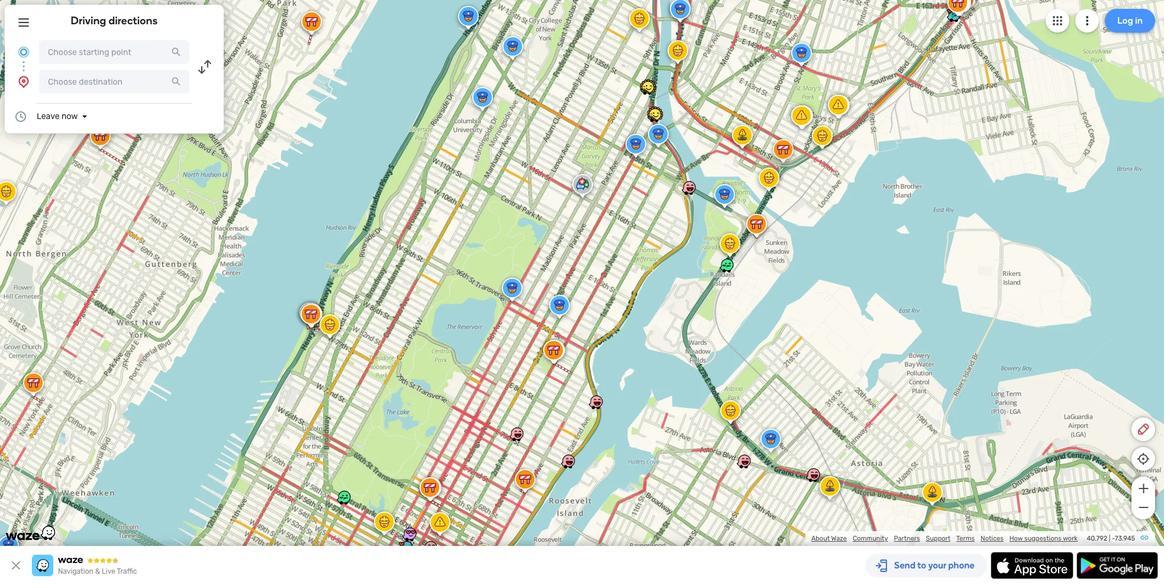 Task type: locate. For each thing, give the bounding box(es) containing it.
work
[[1064, 535, 1078, 542]]

how
[[1010, 535, 1024, 542]]

navigation
[[58, 567, 93, 576]]

notices link
[[981, 535, 1004, 542]]

Choose destination text field
[[39, 70, 190, 94]]

support link
[[927, 535, 951, 542]]

partners link
[[895, 535, 921, 542]]

x image
[[9, 558, 23, 573]]

about
[[812, 535, 830, 542]]

live
[[102, 567, 115, 576]]

directions
[[109, 14, 158, 27]]

support
[[927, 535, 951, 542]]

navigation & live traffic
[[58, 567, 137, 576]]

about waze link
[[812, 535, 847, 542]]

community link
[[853, 535, 889, 542]]

location image
[[17, 75, 31, 89]]

current location image
[[17, 45, 31, 59]]

40.792 | -73.945
[[1088, 535, 1136, 542]]

zoom out image
[[1137, 500, 1152, 515]]

traffic
[[117, 567, 137, 576]]



Task type: vqa. For each thing, say whether or not it's contained in the screenshot.
CHINATOWN
no



Task type: describe. For each thing, give the bounding box(es) containing it.
|
[[1110, 535, 1111, 542]]

notices
[[981, 535, 1004, 542]]

terms
[[957, 535, 975, 542]]

40.792
[[1088, 535, 1108, 542]]

link image
[[1141, 533, 1150, 542]]

driving
[[71, 14, 106, 27]]

partners
[[895, 535, 921, 542]]

leave
[[37, 111, 60, 121]]

73.945
[[1116, 535, 1136, 542]]

clock image
[[14, 110, 28, 124]]

how suggestions work link
[[1010, 535, 1078, 542]]

zoom in image
[[1137, 481, 1152, 496]]

pencil image
[[1137, 422, 1151, 436]]

suggestions
[[1025, 535, 1062, 542]]

waze
[[832, 535, 847, 542]]

driving directions
[[71, 14, 158, 27]]

about waze community partners support terms notices how suggestions work
[[812, 535, 1078, 542]]

Choose starting point text field
[[39, 40, 190, 64]]

now
[[62, 111, 78, 121]]

terms link
[[957, 535, 975, 542]]

leave now
[[37, 111, 78, 121]]

-
[[1113, 535, 1116, 542]]

&
[[95, 567, 100, 576]]

community
[[853, 535, 889, 542]]



